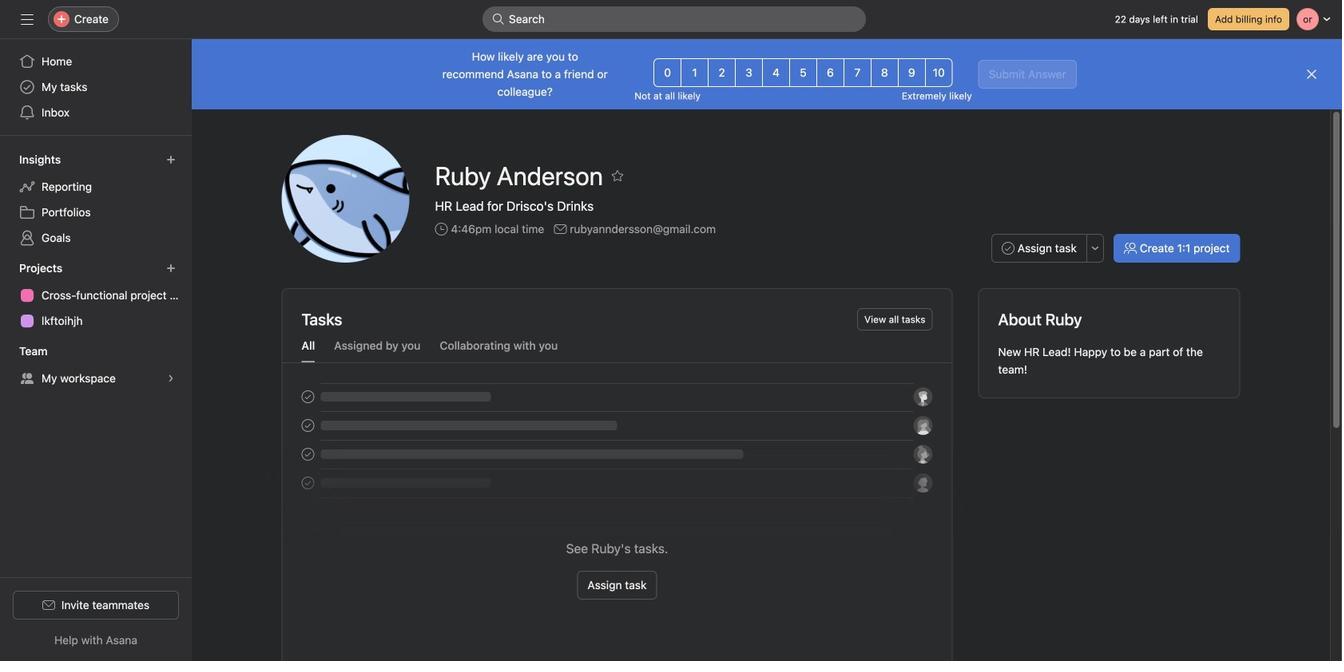 Task type: locate. For each thing, give the bounding box(es) containing it.
global element
[[0, 39, 192, 135]]

option group
[[654, 58, 953, 87]]

projects element
[[0, 254, 192, 337]]

new insights image
[[166, 155, 176, 165]]

list box
[[483, 6, 866, 32]]

teams element
[[0, 337, 192, 395]]

hide sidebar image
[[21, 13, 34, 26]]

see details, my workspace image
[[166, 374, 176, 384]]

new project or portfolio image
[[166, 264, 176, 273]]

None radio
[[654, 58, 682, 87], [708, 58, 736, 87], [735, 58, 763, 87], [763, 58, 790, 87], [790, 58, 818, 87], [844, 58, 872, 87], [871, 58, 899, 87], [898, 58, 926, 87], [654, 58, 682, 87], [708, 58, 736, 87], [735, 58, 763, 87], [763, 58, 790, 87], [790, 58, 818, 87], [844, 58, 872, 87], [871, 58, 899, 87], [898, 58, 926, 87]]

None radio
[[681, 58, 709, 87], [817, 58, 845, 87], [925, 58, 953, 87], [681, 58, 709, 87], [817, 58, 845, 87], [925, 58, 953, 87]]



Task type: vqa. For each thing, say whether or not it's contained in the screenshot.
Projects element on the left of the page
yes



Task type: describe. For each thing, give the bounding box(es) containing it.
insights element
[[0, 145, 192, 254]]

dismiss image
[[1306, 68, 1319, 81]]

add to starred image
[[611, 169, 624, 182]]

more options image
[[1091, 244, 1101, 253]]

prominent image
[[492, 13, 505, 26]]

tasks tabs tab list
[[283, 337, 952, 364]]



